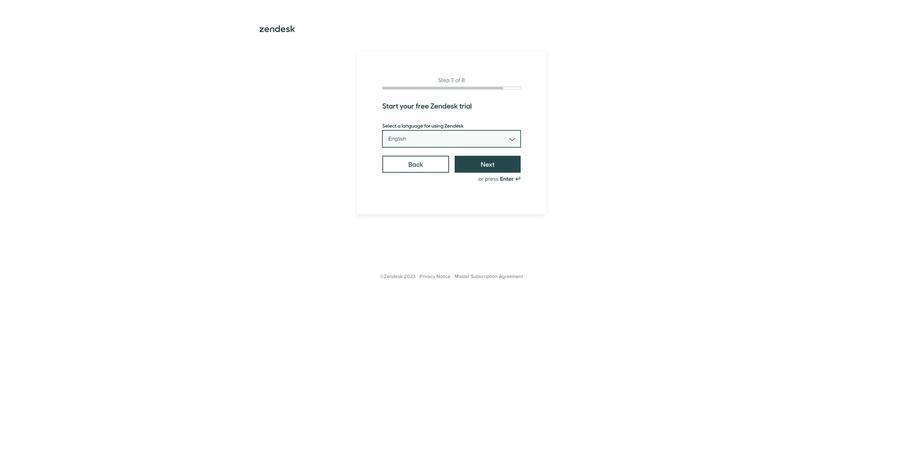 Task type: locate. For each thing, give the bounding box(es) containing it.
start your free zendesk trial
[[383, 101, 472, 111]]

zendesk up the using
[[431, 101, 458, 111]]

master subscription agreement link
[[455, 274, 523, 280]]

enter
[[500, 176, 514, 183]]

enter image
[[515, 176, 521, 182]]

free
[[416, 101, 429, 111]]

7
[[451, 77, 454, 84]]

back button
[[383, 156, 449, 173]]

2023
[[404, 274, 416, 280]]

zendesk
[[431, 101, 458, 111], [445, 122, 464, 129]]

privacy notice link
[[420, 274, 451, 280]]

next
[[481, 160, 495, 169]]

agreement
[[499, 274, 523, 280]]

start
[[383, 101, 398, 111]]

trial
[[459, 101, 472, 111]]

step 7 of 8
[[438, 77, 465, 84]]

notice
[[437, 274, 451, 280]]

press
[[485, 176, 499, 183]]

©zendesk
[[380, 274, 403, 280]]

select
[[383, 122, 397, 129]]

for
[[424, 122, 431, 129]]

back
[[409, 160, 423, 169]]

next button
[[455, 156, 521, 173]]

©zendesk 2023
[[380, 274, 416, 280]]

©zendesk 2023 link
[[380, 274, 416, 280]]

zendesk right the using
[[445, 122, 464, 129]]

1 vertical spatial zendesk
[[445, 122, 464, 129]]



Task type: describe. For each thing, give the bounding box(es) containing it.
privacy notice
[[420, 274, 451, 280]]

subscription
[[471, 274, 498, 280]]

master
[[455, 274, 470, 280]]

master subscription agreement
[[455, 274, 523, 280]]

select a language for using zendesk
[[383, 122, 464, 129]]

zendesk image
[[260, 25, 295, 32]]

or
[[479, 176, 484, 183]]

or press enter
[[479, 176, 514, 183]]

of
[[456, 77, 460, 84]]

language
[[402, 122, 423, 129]]

8
[[462, 77, 465, 84]]

your
[[400, 101, 414, 111]]

a
[[398, 122, 401, 129]]

privacy
[[420, 274, 435, 280]]

0 vertical spatial zendesk
[[431, 101, 458, 111]]

using
[[432, 122, 444, 129]]

step
[[438, 77, 450, 84]]



Task type: vqa. For each thing, say whether or not it's contained in the screenshot.
©Zendesk 2023 link
yes



